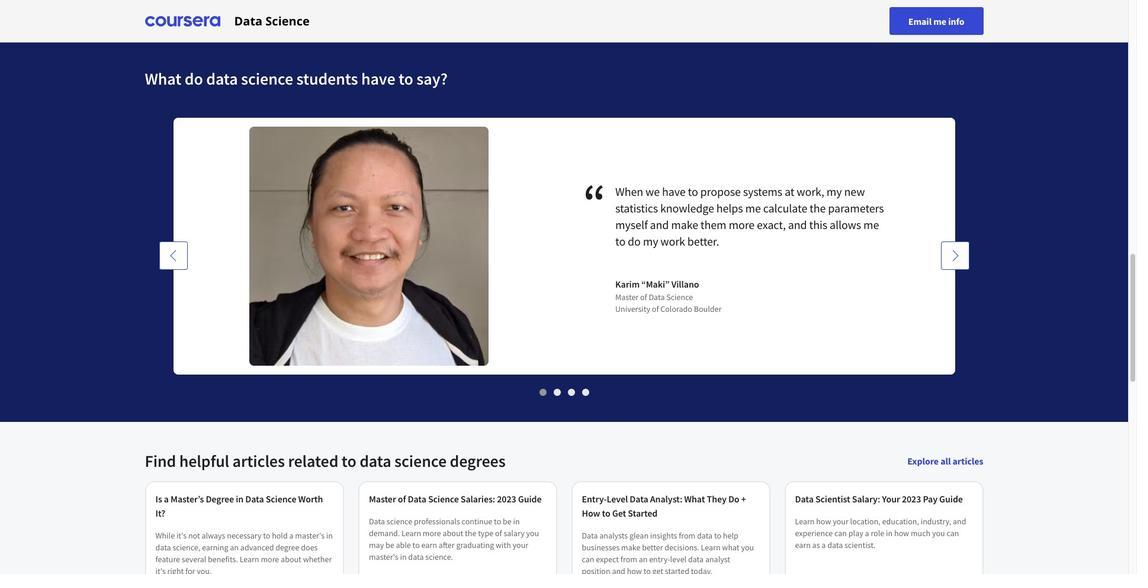 Task type: vqa. For each thing, say whether or not it's contained in the screenshot.
Data Scientist Salary: Your 2023 Pay Guide
yes



Task type: locate. For each thing, give the bounding box(es) containing it.
have inside when we have to propose systems at work, my new statistics knowledge helps me calculate the parameters myself and make them more exact, and this allows me to do my work better.
[[662, 184, 686, 199]]

1 horizontal spatial the
[[810, 201, 826, 216]]

help
[[723, 531, 739, 542]]

started
[[628, 508, 658, 520]]

it's
[[176, 531, 187, 542], [156, 566, 166, 575]]

1 horizontal spatial be
[[503, 517, 511, 527]]

of up the with
[[495, 529, 502, 539]]

data inside data science professionals continue to be in demand. learn more about the type of salary you may be able to earn after graduating with your master's in data science.
[[408, 552, 424, 563]]

1 vertical spatial master's
[[369, 552, 398, 563]]

email me info
[[909, 15, 965, 27]]

2 earn from the left
[[795, 540, 811, 551]]

1 vertical spatial about
[[281, 555, 302, 565]]

1 vertical spatial an
[[639, 555, 648, 565]]

about inside while it's not always necessary to hold a master's in data science, earning an advanced degree does feature several benefits. learn more about whether it's right for you.
[[281, 555, 302, 565]]

2 horizontal spatial you
[[933, 529, 945, 539]]

have
[[361, 68, 396, 89], [662, 184, 686, 199]]

helps
[[717, 201, 743, 216]]

do down the coursera image at top left
[[185, 68, 203, 89]]

of up university at the bottom right of the page
[[641, 292, 647, 303]]

an
[[230, 543, 239, 553], [639, 555, 648, 565]]

parameters
[[828, 201, 884, 216]]

how down education,
[[895, 529, 910, 539]]

more inside data science professionals continue to be in demand. learn more about the type of salary you may be able to earn after graduating with your master's in data science.
[[423, 529, 441, 539]]

myself
[[616, 217, 648, 232]]

you
[[526, 529, 539, 539], [933, 529, 945, 539], [741, 543, 754, 553]]

0 vertical spatial your
[[833, 517, 849, 527]]

2023 right salaries:
[[497, 494, 516, 505]]

0 horizontal spatial my
[[643, 234, 659, 249]]

2 2023 from the left
[[902, 494, 922, 505]]

say?
[[417, 68, 448, 89]]

1 vertical spatial have
[[662, 184, 686, 199]]

and right industry,
[[953, 517, 967, 527]]

guide inside master of data science salaries: 2023 guide link
[[518, 494, 542, 505]]

a right as
[[822, 540, 826, 551]]

science up demand.
[[386, 517, 412, 527]]

my left new
[[827, 184, 842, 199]]

1 horizontal spatial make
[[671, 217, 699, 232]]

0 horizontal spatial from
[[621, 555, 637, 565]]

master
[[616, 292, 639, 303], [369, 494, 396, 505]]

science up colorado
[[667, 292, 693, 303]]

0 horizontal spatial be
[[385, 540, 394, 551]]

role
[[871, 529, 885, 539]]

0 horizontal spatial you
[[526, 529, 539, 539]]

advanced
[[240, 543, 274, 553]]

analysts
[[600, 531, 628, 542]]

more
[[729, 217, 755, 232], [423, 529, 441, 539], [261, 555, 279, 565]]

how
[[817, 517, 832, 527], [895, 529, 910, 539], [627, 566, 642, 575]]

more down professionals
[[423, 529, 441, 539]]

related
[[288, 451, 339, 472]]

learn up analyst
[[701, 543, 721, 553]]

data inside while it's not always necessary to hold a master's in data science, earning an advanced degree does feature several benefits. learn more about whether it's right for you.
[[156, 543, 171, 553]]

earn left as
[[795, 540, 811, 551]]

to
[[399, 68, 414, 89], [688, 184, 698, 199], [616, 234, 626, 249], [342, 451, 357, 472], [602, 508, 611, 520], [494, 517, 501, 527], [263, 531, 270, 542], [715, 531, 722, 542], [412, 540, 420, 551], [644, 566, 651, 575]]

1 vertical spatial your
[[513, 540, 528, 551]]

0 vertical spatial make
[[671, 217, 699, 232]]

1 horizontal spatial articles
[[953, 456, 984, 468]]

data inside entry-level data analyst: what they do  + how to get started
[[630, 494, 649, 505]]

master's down may
[[369, 552, 398, 563]]

master down karim
[[616, 292, 639, 303]]

analyst:
[[650, 494, 683, 505]]

0 vertical spatial have
[[361, 68, 396, 89]]

0 vertical spatial how
[[817, 517, 832, 527]]

learn down advanced
[[240, 555, 259, 565]]

learn inside while it's not always necessary to hold a master's in data science, earning an advanced degree does feature several benefits. learn more about whether it's right for you.
[[240, 555, 259, 565]]

an down better
[[639, 555, 648, 565]]

1 horizontal spatial can
[[835, 529, 847, 539]]

learn inside data science professionals continue to be in demand. learn more about the type of salary you may be able to earn after graduating with your master's in data science.
[[401, 529, 421, 539]]

1 horizontal spatial guide
[[940, 494, 963, 505]]

in
[[236, 494, 244, 505], [513, 517, 520, 527], [886, 529, 893, 539], [326, 531, 333, 542], [400, 552, 407, 563]]

0 horizontal spatial more
[[261, 555, 279, 565]]

about up after
[[443, 529, 463, 539]]

graduating
[[456, 540, 494, 551]]

while it's not always necessary to hold a master's in data science, earning an advanced degree does feature several benefits. learn more about whether it's right for you.
[[156, 531, 333, 575]]

2 horizontal spatial more
[[729, 217, 755, 232]]

from up decisions.
[[679, 531, 696, 542]]

0 vertical spatial from
[[679, 531, 696, 542]]

how up 'experience'
[[817, 517, 832, 527]]

0 vertical spatial about
[[443, 529, 463, 539]]

1 vertical spatial the
[[465, 529, 476, 539]]

1 vertical spatial more
[[423, 529, 441, 539]]

always
[[202, 531, 225, 542]]

0 vertical spatial an
[[230, 543, 239, 553]]

0 horizontal spatial the
[[465, 529, 476, 539]]

0 horizontal spatial earn
[[421, 540, 437, 551]]

1 horizontal spatial do
[[628, 234, 641, 249]]

2 vertical spatial science
[[386, 517, 412, 527]]

0 horizontal spatial your
[[513, 540, 528, 551]]

you inside data science professionals continue to be in demand. learn more about the type of salary you may be able to earn after graduating with your master's in data science.
[[526, 529, 539, 539]]

guide
[[518, 494, 542, 505], [940, 494, 963, 505]]

data science
[[234, 13, 310, 29]]

2 vertical spatial more
[[261, 555, 279, 565]]

more down helps
[[729, 217, 755, 232]]

me
[[934, 15, 947, 27], [746, 201, 761, 216], [864, 217, 879, 232]]

2023 left pay
[[902, 494, 922, 505]]

in up whether
[[326, 531, 333, 542]]

it's left not
[[176, 531, 187, 542]]

you.
[[197, 566, 212, 575]]

1 horizontal spatial master's
[[369, 552, 398, 563]]

make down knowledge at the right top of page
[[671, 217, 699, 232]]

the up "this"
[[810, 201, 826, 216]]

a right is
[[164, 494, 169, 505]]

2 horizontal spatial me
[[934, 15, 947, 27]]

0 horizontal spatial master's
[[295, 531, 325, 542]]

a right hold
[[289, 531, 294, 542]]

1 horizontal spatial an
[[639, 555, 648, 565]]

have right students
[[361, 68, 396, 89]]

0 horizontal spatial guide
[[518, 494, 542, 505]]

0 horizontal spatial it's
[[156, 566, 166, 575]]

in inside while it's not always necessary to hold a master's in data science, earning an advanced degree does feature several benefits. learn more about whether it's right for you.
[[326, 531, 333, 542]]

in inside learn how your location, education, industry, and experience can play a role in how much you can earn as a data scientist.
[[886, 529, 893, 539]]

guide up the salary
[[518, 494, 542, 505]]

be down demand.
[[385, 540, 394, 551]]

2023
[[497, 494, 516, 505], [902, 494, 922, 505]]

1 vertical spatial my
[[643, 234, 659, 249]]

science up the master of data science salaries: 2023 guide
[[395, 451, 447, 472]]

more down advanced
[[261, 555, 279, 565]]

and
[[650, 217, 669, 232], [789, 217, 807, 232], [953, 517, 967, 527], [612, 566, 626, 575]]

science.
[[425, 552, 453, 563]]

how left get
[[627, 566, 642, 575]]

science up professionals
[[428, 494, 459, 505]]

0 horizontal spatial 2023
[[497, 494, 516, 505]]

1 vertical spatial be
[[385, 540, 394, 551]]

1 earn from the left
[[421, 540, 437, 551]]

you for 2023
[[526, 529, 539, 539]]

this
[[810, 217, 828, 232]]

1 horizontal spatial you
[[741, 543, 754, 553]]

1 horizontal spatial more
[[423, 529, 441, 539]]

make inside data analysts glean insights from data to help businesses make better decisions. learn what you can expect from an entry-level data analyst position and how to get started today.
[[622, 543, 641, 553]]

it's down feature
[[156, 566, 166, 575]]

0 horizontal spatial what
[[145, 68, 181, 89]]

0 vertical spatial me
[[934, 15, 947, 27]]

location,
[[851, 517, 881, 527]]

can
[[835, 529, 847, 539], [947, 529, 960, 539], [582, 555, 595, 565]]

glean
[[630, 531, 649, 542]]

demand.
[[369, 529, 400, 539]]

can up the position
[[582, 555, 595, 565]]

1 horizontal spatial how
[[817, 517, 832, 527]]

more inside when we have to propose systems at work, my new statistics knowledge helps me calculate the parameters myself and make them more exact, and this allows me to do my work better.
[[729, 217, 755, 232]]

an inside while it's not always necessary to hold a master's in data science, earning an advanced degree does feature several benefits. learn more about whether it's right for you.
[[230, 543, 239, 553]]

list
[[140, 0, 989, 16]]

of up demand.
[[398, 494, 406, 505]]

you right what
[[741, 543, 754, 553]]

my
[[827, 184, 842, 199], [643, 234, 659, 249]]

propose
[[701, 184, 741, 199]]

find
[[145, 451, 176, 472]]

data inside data science professionals continue to be in demand. learn more about the type of salary you may be able to earn after graduating with your master's in data science.
[[369, 517, 385, 527]]

entry-level data analyst: what they do  + how to get started link
[[582, 492, 760, 521]]

be
[[503, 517, 511, 527], [385, 540, 394, 551]]

earn
[[421, 540, 437, 551], [795, 540, 811, 551]]

what
[[145, 68, 181, 89], [685, 494, 705, 505]]

can down industry,
[[947, 529, 960, 539]]

data
[[206, 68, 238, 89], [360, 451, 391, 472], [697, 531, 713, 542], [828, 540, 843, 551], [156, 543, 171, 553], [408, 552, 424, 563], [688, 555, 704, 565]]

data inside is a master's degree in data science worth it?
[[245, 494, 264, 505]]

the inside when we have to propose systems at work, my new statistics knowledge helps me calculate the parameters myself and make them more exact, and this allows me to do my work better.
[[810, 201, 826, 216]]

1 horizontal spatial what
[[685, 494, 705, 505]]

play
[[849, 529, 864, 539]]

earn inside data science professionals continue to be in demand. learn more about the type of salary you may be able to earn after graduating with your master's in data science.
[[421, 540, 437, 551]]

learn up 'experience'
[[795, 517, 815, 527]]

the up "graduating"
[[465, 529, 476, 539]]

about inside data science professionals continue to be in demand. learn more about the type of salary you may be able to earn after graduating with your master's in data science.
[[443, 529, 463, 539]]

0 horizontal spatial do
[[185, 68, 203, 89]]

what do data science students have to say?
[[145, 68, 448, 89]]

more inside while it's not always necessary to hold a master's in data science, earning an advanced degree does feature several benefits. learn more about whether it's right for you.
[[261, 555, 279, 565]]

how
[[582, 508, 601, 520]]

my left the work
[[643, 234, 659, 249]]

do
[[729, 494, 740, 505]]

0 horizontal spatial an
[[230, 543, 239, 553]]

do down myself
[[628, 234, 641, 249]]

0 horizontal spatial articles
[[233, 451, 285, 472]]

a
[[164, 494, 169, 505], [865, 529, 870, 539], [289, 531, 294, 542], [822, 540, 826, 551]]

of inside data science professionals continue to be in demand. learn more about the type of salary you may be able to earn after graduating with your master's in data science.
[[495, 529, 502, 539]]

data scientist salary: your 2023 pay guide link
[[795, 492, 973, 507]]

science,
[[173, 543, 200, 553]]

necessary
[[227, 531, 262, 542]]

0 horizontal spatial me
[[746, 201, 761, 216]]

and inside data analysts glean insights from data to help businesses make better decisions. learn what you can expect from an entry-level data analyst position and how to get started today.
[[612, 566, 626, 575]]

about down degree
[[281, 555, 302, 565]]

have right we
[[662, 184, 686, 199]]

your up play
[[833, 517, 849, 527]]

in right degree
[[236, 494, 244, 505]]

1 horizontal spatial 2023
[[902, 494, 922, 505]]

guide inside data scientist salary: your 2023 pay guide link
[[940, 494, 963, 505]]

1 horizontal spatial me
[[864, 217, 879, 232]]

0 vertical spatial it's
[[176, 531, 187, 542]]

you inside learn how your location, education, industry, and experience can play a role in how much you can earn as a data scientist.
[[933, 529, 945, 539]]

1 vertical spatial it's
[[156, 566, 166, 575]]

is
[[156, 494, 162, 505]]

master's up does
[[295, 531, 325, 542]]

learn up able on the left bottom
[[401, 529, 421, 539]]

in up the salary
[[513, 517, 520, 527]]

me down parameters
[[864, 217, 879, 232]]

make inside when we have to propose systems at work, my new statistics knowledge helps me calculate the parameters myself and make them more exact, and this allows me to do my work better.
[[671, 217, 699, 232]]

0 vertical spatial do
[[185, 68, 203, 89]]

articles right all
[[953, 456, 984, 468]]

0 horizontal spatial about
[[281, 555, 302, 565]]

0 horizontal spatial can
[[582, 555, 595, 565]]

exact,
[[757, 217, 786, 232]]

from right expect
[[621, 555, 637, 565]]

0 vertical spatial be
[[503, 517, 511, 527]]

me down systems
[[746, 201, 761, 216]]

master up demand.
[[369, 494, 396, 505]]

much
[[911, 529, 931, 539]]

level
[[607, 494, 628, 505]]

can left play
[[835, 529, 847, 539]]

hold
[[272, 531, 288, 542]]

a left role
[[865, 529, 870, 539]]

businesses
[[582, 543, 620, 553]]

1 horizontal spatial have
[[662, 184, 686, 199]]

0 horizontal spatial how
[[627, 566, 642, 575]]

1 guide from the left
[[518, 494, 542, 505]]

master of data science salaries: 2023 guide link
[[369, 492, 547, 507]]

what inside entry-level data analyst: what they do  + how to get started
[[685, 494, 705, 505]]

data analysts glean insights from data to help businesses make better decisions. learn what you can expect from an entry-level data analyst position and how to get started today.
[[582, 531, 754, 575]]

your inside data science professionals continue to be in demand. learn more about the type of salary you may be able to earn after graduating with your master's in data science.
[[513, 540, 528, 551]]

0 vertical spatial master's
[[295, 531, 325, 542]]

1 vertical spatial make
[[622, 543, 641, 553]]

your down the salary
[[513, 540, 528, 551]]

how inside data analysts glean insights from data to help businesses make better decisions. learn what you can expect from an entry-level data analyst position and how to get started today.
[[627, 566, 642, 575]]

1 horizontal spatial about
[[443, 529, 463, 539]]

articles up is a master's degree in data science worth it? 'link'
[[233, 451, 285, 472]]

scientist
[[816, 494, 851, 505]]

2 guide from the left
[[940, 494, 963, 505]]

me left "info"
[[934, 15, 947, 27]]

an down necessary at the bottom left of page
[[230, 543, 239, 553]]

do
[[185, 68, 203, 89], [628, 234, 641, 249]]

1 horizontal spatial earn
[[795, 540, 811, 551]]

professionals
[[414, 517, 460, 527]]

science
[[266, 13, 310, 29], [667, 292, 693, 303], [266, 494, 297, 505], [428, 494, 459, 505]]

make down glean
[[622, 543, 641, 553]]

from
[[679, 531, 696, 542], [621, 555, 637, 565]]

and down expect
[[612, 566, 626, 575]]

2 horizontal spatial how
[[895, 529, 910, 539]]

guide right pay
[[940, 494, 963, 505]]

1 vertical spatial do
[[628, 234, 641, 249]]

be up the salary
[[503, 517, 511, 527]]

science left worth
[[266, 494, 297, 505]]

coursera image
[[145, 12, 220, 31]]

1 horizontal spatial your
[[833, 517, 849, 527]]

more for and
[[729, 217, 755, 232]]

0 vertical spatial more
[[729, 217, 755, 232]]

2 vertical spatial how
[[627, 566, 642, 575]]

0 horizontal spatial make
[[622, 543, 641, 553]]

in inside is a master's degree in data science worth it?
[[236, 494, 244, 505]]

0 vertical spatial the
[[810, 201, 826, 216]]

0 horizontal spatial master
[[369, 494, 396, 505]]

science down 'data science'
[[241, 68, 293, 89]]

earn up science.
[[421, 540, 437, 551]]

you right the salary
[[526, 529, 539, 539]]

1 horizontal spatial my
[[827, 184, 842, 199]]

a inside is a master's degree in data science worth it?
[[164, 494, 169, 505]]

1 vertical spatial what
[[685, 494, 705, 505]]

find helpful articles related to data science degrees
[[145, 451, 506, 472]]

1 horizontal spatial master
[[616, 292, 639, 303]]

karim
[[616, 278, 640, 290]]

you down industry,
[[933, 529, 945, 539]]

allows
[[830, 217, 862, 232]]

pay
[[923, 494, 938, 505]]

0 vertical spatial master
[[616, 292, 639, 303]]

in right role
[[886, 529, 893, 539]]

work,
[[797, 184, 825, 199]]

university
[[616, 304, 651, 315]]



Task type: describe. For each thing, give the bounding box(es) containing it.
data scientist salary: your 2023 pay guide
[[795, 494, 963, 505]]

explore all articles link
[[908, 456, 984, 468]]

an inside data analysts glean insights from data to help businesses make better decisions. learn what you can expect from an entry-level data analyst position and how to get started today.
[[639, 555, 648, 565]]

it?
[[156, 508, 165, 520]]

science inside is a master's degree in data science worth it?
[[266, 494, 297, 505]]

does
[[301, 543, 318, 553]]

industry,
[[921, 517, 952, 527]]

next image
[[950, 250, 961, 262]]

you for pay
[[933, 529, 945, 539]]

science inside data science professionals continue to be in demand. learn more about the type of salary you may be able to earn after graduating with your master's in data science.
[[386, 517, 412, 527]]

level
[[670, 555, 687, 565]]

data inside data analysts glean insights from data to help businesses make better decisions. learn what you can expect from an entry-level data analyst position and how to get started today.
[[582, 531, 598, 542]]

previous image
[[167, 250, 179, 262]]

experience
[[795, 529, 833, 539]]

science inside karim "maki" villano master of data science university of colorado boulder
[[667, 292, 693, 303]]

get
[[613, 508, 626, 520]]

guide for data scientist salary: your 2023 pay guide
[[940, 494, 963, 505]]

and up the work
[[650, 217, 669, 232]]

them
[[701, 217, 727, 232]]

science up what do data science students have to say?
[[266, 13, 310, 29]]

better
[[642, 543, 663, 553]]

at
[[785, 184, 795, 199]]

master's inside data science professionals continue to be in demand. learn more about the type of salary you may be able to earn after graduating with your master's in data science.
[[369, 552, 398, 563]]

master inside karim "maki" villano master of data science university of colorado boulder
[[616, 292, 639, 303]]

of left colorado
[[652, 304, 659, 315]]

0 horizontal spatial have
[[361, 68, 396, 89]]

scientist.
[[845, 540, 876, 551]]

me inside button
[[934, 15, 947, 27]]

new
[[845, 184, 865, 199]]

work
[[661, 234, 685, 249]]

1 vertical spatial master
[[369, 494, 396, 505]]

today.
[[691, 566, 713, 575]]

0 vertical spatial science
[[241, 68, 293, 89]]

worth
[[298, 494, 323, 505]]

data inside karim "maki" villano master of data science university of colorado boulder
[[649, 292, 665, 303]]

1 vertical spatial science
[[395, 451, 447, 472]]

email
[[909, 15, 932, 27]]

more for whether
[[261, 555, 279, 565]]

villano
[[672, 278, 699, 290]]

testimonial by karim "maki" villano image
[[249, 127, 489, 366]]

colorado
[[661, 304, 693, 315]]

entry-
[[649, 555, 670, 565]]

when we have to propose systems at work, my new statistics knowledge helps me calculate the parameters myself and make them more exact, and this allows me to do my work better.
[[616, 184, 884, 249]]

started
[[665, 566, 690, 575]]

continue
[[462, 517, 492, 527]]

0 vertical spatial my
[[827, 184, 842, 199]]

salary:
[[853, 494, 881, 505]]

expect
[[596, 555, 619, 565]]

is a master's degree in data science worth it?
[[156, 494, 323, 520]]

info
[[949, 15, 965, 27]]

in down able on the left bottom
[[400, 552, 407, 563]]

earn inside learn how your location, education, industry, and experience can play a role in how much you can earn as a data scientist.
[[795, 540, 811, 551]]

learn how your location, education, industry, and experience can play a role in how much you can earn as a data scientist.
[[795, 517, 967, 551]]

statistics
[[616, 201, 658, 216]]

position
[[582, 566, 611, 575]]

entry-level data analyst: what they do  + how to get started
[[582, 494, 746, 520]]

may
[[369, 540, 384, 551]]

data inside learn how your location, education, industry, and experience can play a role in how much you can earn as a data scientist.
[[828, 540, 843, 551]]

students
[[297, 68, 358, 89]]

and inside learn how your location, education, industry, and experience can play a role in how much you can earn as a data scientist.
[[953, 517, 967, 527]]

able
[[396, 540, 411, 551]]

+
[[742, 494, 746, 505]]

knowledge
[[661, 201, 714, 216]]

is a master's degree in data science worth it? link
[[156, 492, 333, 521]]

email me info button
[[890, 7, 984, 35]]

karim "maki" villano master of data science university of colorado boulder
[[616, 278, 722, 315]]

right
[[167, 566, 184, 575]]

2 horizontal spatial can
[[947, 529, 960, 539]]

calculate
[[764, 201, 808, 216]]

slides element
[[145, 386, 984, 399]]

not
[[188, 531, 200, 542]]

"maki"
[[642, 278, 670, 290]]

salary
[[504, 529, 524, 539]]

you inside data analysts glean insights from data to help businesses make better decisions. learn what you can expect from an entry-level data analyst position and how to get started today.
[[741, 543, 754, 553]]

master of data science salaries: 2023 guide
[[369, 494, 542, 505]]

can inside data analysts glean insights from data to help businesses make better decisions. learn what you can expect from an entry-level data analyst position and how to get started today.
[[582, 555, 595, 565]]

previous testimonial element
[[159, 242, 188, 575]]

2 vertical spatial me
[[864, 217, 879, 232]]

a inside while it's not always necessary to hold a master's in data science, earning an advanced degree does feature several benefits. learn more about whether it's right for you.
[[289, 531, 294, 542]]

1 vertical spatial from
[[621, 555, 637, 565]]

insights
[[651, 531, 678, 542]]

they
[[707, 494, 727, 505]]

your
[[882, 494, 901, 505]]

1 2023 from the left
[[497, 494, 516, 505]]

do inside when we have to propose systems at work, my new statistics knowledge helps me calculate the parameters myself and make them more exact, and this allows me to do my work better.
[[628, 234, 641, 249]]

salaries:
[[461, 494, 495, 505]]

what
[[722, 543, 740, 553]]

learn inside learn how your location, education, industry, and experience can play a role in how much you can earn as a data scientist.
[[795, 517, 815, 527]]

get
[[653, 566, 664, 575]]

several
[[182, 555, 206, 565]]

entry-
[[582, 494, 607, 505]]

"
[[583, 171, 616, 231]]

better.
[[688, 234, 720, 249]]

to inside while it's not always necessary to hold a master's in data science, earning an advanced degree does feature several benefits. learn more about whether it's right for you.
[[263, 531, 270, 542]]

your inside learn how your location, education, industry, and experience can play a role in how much you can earn as a data scientist.
[[833, 517, 849, 527]]

guide for master of data science salaries: 2023 guide
[[518, 494, 542, 505]]

learn inside data analysts glean insights from data to help businesses make better decisions. learn what you can expect from an entry-level data analyst position and how to get started today.
[[701, 543, 721, 553]]

decisions.
[[665, 543, 700, 553]]

with
[[496, 540, 511, 551]]

1 horizontal spatial from
[[679, 531, 696, 542]]

articles for helpful
[[233, 451, 285, 472]]

to inside entry-level data analyst: what they do  + how to get started
[[602, 508, 611, 520]]

feature
[[156, 555, 180, 565]]

articles for all
[[953, 456, 984, 468]]

systems
[[743, 184, 783, 199]]

the inside data science professionals continue to be in demand. learn more about the type of salary you may be able to earn after graduating with your master's in data science.
[[465, 529, 476, 539]]

1 vertical spatial how
[[895, 529, 910, 539]]

benefits.
[[208, 555, 238, 565]]

and down calculate
[[789, 217, 807, 232]]

explore all articles
[[908, 456, 984, 468]]

all
[[941, 456, 951, 468]]

0 vertical spatial what
[[145, 68, 181, 89]]

1 vertical spatial me
[[746, 201, 761, 216]]

1 horizontal spatial it's
[[176, 531, 187, 542]]

master's inside while it's not always necessary to hold a master's in data science, earning an advanced degree does feature several benefits. learn more about whether it's right for you.
[[295, 531, 325, 542]]

analyst
[[706, 555, 731, 565]]

when
[[616, 184, 644, 199]]

we
[[646, 184, 660, 199]]

next testimonial element
[[941, 242, 970, 575]]

boulder
[[694, 304, 722, 315]]

degrees
[[450, 451, 506, 472]]

explore
[[908, 456, 939, 468]]

while
[[156, 531, 175, 542]]

helpful
[[179, 451, 229, 472]]



